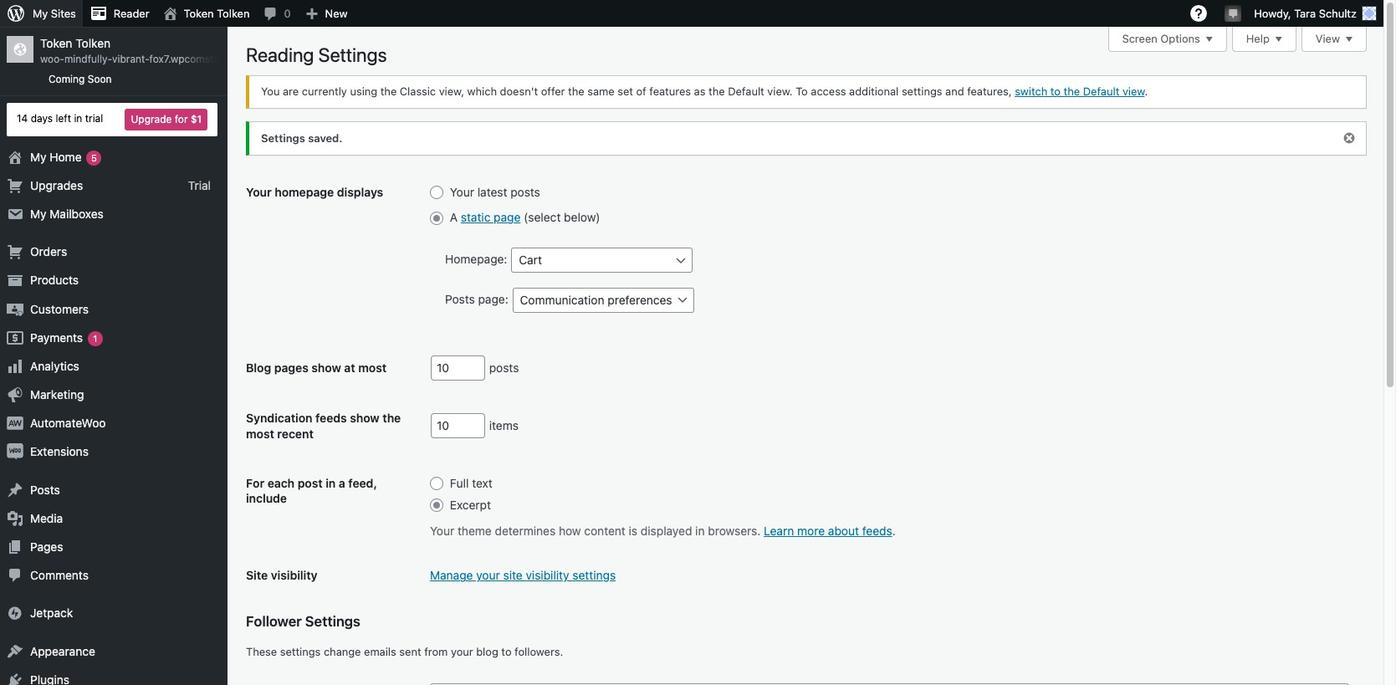 Task type: vqa. For each thing, say whether or not it's contained in the screenshot.
visibility
yes



Task type: locate. For each thing, give the bounding box(es) containing it.
my for my mailboxes
[[30, 207, 46, 221]]

screen options button
[[1108, 27, 1227, 52]]

trial
[[85, 112, 103, 125]]

the left syndication feeds show the most recent number field
[[383, 411, 401, 425]]

1 horizontal spatial your
[[476, 568, 500, 583]]

0 vertical spatial tolken
[[217, 7, 250, 20]]

1 vertical spatial to
[[502, 645, 512, 658]]

token
[[184, 7, 214, 20], [40, 36, 72, 50]]

sites
[[51, 7, 76, 20]]

. right about
[[893, 524, 896, 538]]

settings for reading
[[318, 44, 387, 66]]

token inside 'token tolken woo-mindfully-vibrant-fox7.wpcomstaging.com coming soon'
[[40, 36, 72, 50]]

to right switch on the right top of the page
[[1051, 85, 1061, 98]]

posts for posts page:
[[445, 292, 475, 306]]

as
[[694, 85, 706, 98]]

token up 'fox7.wpcomstaging.com'
[[184, 7, 214, 20]]

0 horizontal spatial your
[[451, 645, 473, 658]]

your for your homepage displays
[[246, 185, 272, 199]]

at
[[344, 361, 355, 375]]

1 horizontal spatial in
[[326, 476, 336, 490]]

most right at
[[358, 361, 387, 375]]

my left sites
[[33, 7, 48, 20]]

None radio
[[430, 186, 443, 199], [430, 212, 443, 225], [430, 477, 443, 490], [430, 499, 443, 513], [430, 186, 443, 199], [430, 212, 443, 225], [430, 477, 443, 490], [430, 499, 443, 513]]

tolken inside the "token tolken" "link"
[[217, 7, 250, 20]]

notification image
[[1227, 6, 1240, 19]]

set
[[618, 85, 633, 98]]

orders link
[[0, 238, 228, 266]]

my
[[33, 7, 48, 20], [30, 149, 46, 164], [30, 207, 46, 221]]

comments link
[[0, 562, 228, 590]]

0 horizontal spatial feeds
[[316, 411, 347, 425]]

1 vertical spatial show
[[350, 411, 380, 425]]

0 vertical spatial settings
[[902, 85, 943, 98]]

1 horizontal spatial tolken
[[217, 7, 250, 20]]

your left blog
[[451, 645, 473, 658]]

full text
[[447, 476, 493, 490]]

in inside for each post in a feed, include
[[326, 476, 336, 490]]

days
[[31, 112, 53, 125]]

1 vertical spatial feeds
[[862, 524, 893, 538]]

1 horizontal spatial token
[[184, 7, 214, 20]]

show down at
[[350, 411, 380, 425]]

reader link
[[83, 0, 156, 27]]

posts up media
[[30, 483, 60, 497]]

tolken left 0 link
[[217, 7, 250, 20]]

0 vertical spatial posts
[[511, 185, 540, 199]]

my left home
[[30, 149, 46, 164]]

items
[[486, 419, 519, 433]]

settings left saved.
[[261, 131, 305, 145]]

switch
[[1015, 85, 1048, 98]]

1 vertical spatial settings
[[261, 131, 305, 145]]

visibility right 'site'
[[526, 568, 569, 583]]

posts page:
[[445, 292, 512, 306]]

1 vertical spatial in
[[326, 476, 336, 490]]

0 vertical spatial most
[[358, 361, 387, 375]]

0 horizontal spatial show
[[312, 361, 341, 375]]

blog
[[476, 645, 499, 658]]

your left the "homepage" in the top left of the page
[[246, 185, 272, 199]]

0 horizontal spatial tolken
[[76, 36, 111, 50]]

browsers.
[[708, 524, 761, 538]]

new link
[[298, 0, 354, 27]]

0 horizontal spatial most
[[246, 427, 274, 441]]

1 horizontal spatial .
[[1145, 85, 1148, 98]]

posts left page:
[[445, 292, 475, 306]]

recent
[[277, 427, 314, 441]]

0 vertical spatial settings
[[318, 44, 387, 66]]

1 vertical spatial my
[[30, 149, 46, 164]]

main menu navigation
[[0, 27, 263, 685]]

tolken for token tolken woo-mindfully-vibrant-fox7.wpcomstaging.com coming soon
[[76, 36, 111, 50]]

token for token tolken woo-mindfully-vibrant-fox7.wpcomstaging.com coming soon
[[40, 36, 72, 50]]

tolken
[[217, 7, 250, 20], [76, 36, 111, 50]]

my sites link
[[0, 0, 83, 27]]

1 horizontal spatial show
[[350, 411, 380, 425]]

0 horizontal spatial in
[[74, 112, 82, 125]]

feeds right about
[[862, 524, 893, 538]]

0 horizontal spatial to
[[502, 645, 512, 658]]

1 vertical spatial settings
[[573, 568, 616, 583]]

below)
[[564, 210, 600, 225]]

0 horizontal spatial posts
[[30, 483, 60, 497]]

1 vertical spatial posts
[[486, 361, 519, 375]]

appearance link
[[0, 637, 228, 666]]

0 vertical spatial to
[[1051, 85, 1061, 98]]

vibrant-
[[112, 53, 149, 65]]

0 vertical spatial in
[[74, 112, 82, 125]]

. down screen
[[1145, 85, 1148, 98]]

feeds inside the syndication feeds show the most recent
[[316, 411, 347, 425]]

0 horizontal spatial default
[[728, 85, 765, 98]]

settings up "using"
[[318, 44, 387, 66]]

reading settings
[[246, 44, 387, 66]]

1 horizontal spatial visibility
[[526, 568, 569, 583]]

0 horizontal spatial settings
[[280, 645, 321, 658]]

1 horizontal spatial to
[[1051, 85, 1061, 98]]

token up woo-
[[40, 36, 72, 50]]

manage your site visibility settings link
[[430, 568, 616, 583]]

most inside the syndication feeds show the most recent
[[246, 427, 274, 441]]

tolken up mindfully-
[[76, 36, 111, 50]]

you
[[261, 85, 280, 98]]

1 vertical spatial token
[[40, 36, 72, 50]]

the right switch on the right top of the page
[[1064, 85, 1080, 98]]

your left 'site'
[[476, 568, 500, 583]]

syndication feeds show the most recent
[[246, 411, 401, 441]]

in left a
[[326, 476, 336, 490]]

most for syndication feeds show the most recent
[[246, 427, 274, 441]]

settings
[[318, 44, 387, 66], [261, 131, 305, 145], [305, 614, 361, 630]]

the right as
[[709, 85, 725, 98]]

14
[[17, 112, 28, 125]]

homepage:
[[445, 252, 511, 266]]

products
[[30, 273, 79, 287]]

settings down content
[[573, 568, 616, 583]]

1 vertical spatial posts
[[30, 483, 60, 497]]

0 vertical spatial feeds
[[316, 411, 347, 425]]

1 vertical spatial tolken
[[76, 36, 111, 50]]

0 horizontal spatial visibility
[[271, 568, 318, 583]]

blog
[[246, 361, 271, 375]]

post
[[298, 476, 323, 490]]

for each post in a feed, include
[[246, 476, 377, 505]]

view.
[[768, 85, 793, 98]]

manage
[[430, 568, 473, 583]]

products link
[[0, 266, 228, 295]]

soon
[[88, 73, 112, 85]]

show left at
[[312, 361, 341, 375]]

0 horizontal spatial token
[[40, 36, 72, 50]]

payments
[[30, 330, 83, 344]]

token tolken link
[[156, 0, 256, 27]]

help
[[1247, 32, 1270, 46]]

most down syndication
[[246, 427, 274, 441]]

1 horizontal spatial default
[[1083, 85, 1120, 98]]

2 horizontal spatial settings
[[902, 85, 943, 98]]

reading
[[246, 44, 314, 66]]

offer
[[541, 85, 565, 98]]

my mailboxes
[[30, 207, 104, 221]]

my down upgrades
[[30, 207, 46, 221]]

left
[[56, 112, 71, 125]]

feeds right syndication
[[316, 411, 347, 425]]

trial
[[188, 178, 211, 192]]

theme
[[458, 524, 492, 538]]

0 vertical spatial my
[[33, 7, 48, 20]]

posts right blog pages show at most number field
[[486, 361, 519, 375]]

0 vertical spatial your
[[476, 568, 500, 583]]

blog pages show at most
[[246, 361, 387, 375]]

page
[[494, 210, 521, 225]]

text
[[472, 476, 493, 490]]

feed,
[[348, 476, 377, 490]]

0 vertical spatial posts
[[445, 292, 475, 306]]

1 vertical spatial .
[[893, 524, 896, 538]]

site visibility
[[246, 568, 318, 583]]

emails
[[364, 645, 396, 658]]

in inside navigation
[[74, 112, 82, 125]]

visibility right site
[[271, 568, 318, 583]]

show
[[312, 361, 341, 375], [350, 411, 380, 425]]

1 horizontal spatial posts
[[445, 292, 475, 306]]

of
[[636, 85, 647, 98]]

settings down the follower settings
[[280, 645, 321, 658]]

token for token tolken
[[184, 7, 214, 20]]

show inside the syndication feeds show the most recent
[[350, 411, 380, 425]]

1 horizontal spatial most
[[358, 361, 387, 375]]

in right the left
[[74, 112, 82, 125]]

page:
[[478, 292, 509, 306]]

in right "displayed"
[[696, 524, 705, 538]]

2 vertical spatial in
[[696, 524, 705, 538]]

tolken for token tolken
[[217, 7, 250, 20]]

posts inside main menu navigation
[[30, 483, 60, 497]]

your for your latest posts
[[450, 185, 474, 199]]

mindfully-
[[64, 53, 112, 65]]

feeds
[[316, 411, 347, 425], [862, 524, 893, 538]]

my inside toolbar navigation
[[33, 7, 48, 20]]

default left view.
[[728, 85, 765, 98]]

coming
[[49, 73, 85, 85]]

followers.
[[515, 645, 563, 658]]

1 vertical spatial most
[[246, 427, 274, 441]]

1 default from the left
[[728, 85, 765, 98]]

0 horizontal spatial .
[[893, 524, 896, 538]]

help button
[[1232, 27, 1297, 52]]

2 vertical spatial settings
[[280, 645, 321, 658]]

new
[[325, 7, 348, 20]]

0 vertical spatial .
[[1145, 85, 1148, 98]]

default left view
[[1083, 85, 1120, 98]]

posts up a static page (select below)
[[511, 185, 540, 199]]

to right blog
[[502, 645, 512, 658]]

2 horizontal spatial in
[[696, 524, 705, 538]]

settings up change
[[305, 614, 361, 630]]

0 vertical spatial token
[[184, 7, 214, 20]]

payments 1
[[30, 330, 97, 344]]

2 vertical spatial settings
[[305, 614, 361, 630]]

1 horizontal spatial feeds
[[862, 524, 893, 538]]

your up a
[[450, 185, 474, 199]]

tolken inside 'token tolken woo-mindfully-vibrant-fox7.wpcomstaging.com coming soon'
[[76, 36, 111, 50]]

determines
[[495, 524, 556, 538]]

token inside the "token tolken" "link"
[[184, 7, 214, 20]]

0 vertical spatial show
[[312, 361, 341, 375]]

most
[[358, 361, 387, 375], [246, 427, 274, 441]]

1 visibility from the left
[[271, 568, 318, 583]]

settings left the "and"
[[902, 85, 943, 98]]

the inside the syndication feeds show the most recent
[[383, 411, 401, 425]]

analytics
[[30, 359, 79, 373]]

2 vertical spatial my
[[30, 207, 46, 221]]

1
[[93, 333, 97, 344]]



Task type: describe. For each thing, give the bounding box(es) containing it.
media link
[[0, 504, 228, 533]]

currently
[[302, 85, 347, 98]]

my for my home 5
[[30, 149, 46, 164]]

switch to the default view link
[[1015, 85, 1145, 98]]

1 vertical spatial your
[[451, 645, 473, 658]]

0
[[284, 7, 291, 20]]

are
[[283, 85, 299, 98]]

your theme determines how content is displayed in browsers. learn more about feeds .
[[430, 524, 896, 538]]

the right "using"
[[381, 85, 397, 98]]

toolbar navigation
[[0, 0, 1384, 30]]

for
[[246, 476, 265, 490]]

a
[[339, 476, 345, 490]]

and
[[946, 85, 964, 98]]

show for pages
[[312, 361, 341, 375]]

screen options
[[1123, 32, 1201, 46]]

access
[[811, 85, 846, 98]]

these
[[246, 645, 277, 658]]

marketing
[[30, 387, 84, 402]]

same
[[588, 85, 615, 98]]

for
[[175, 113, 188, 125]]

to
[[796, 85, 808, 98]]

features,
[[967, 85, 1012, 98]]

customers link
[[0, 295, 228, 324]]

is
[[629, 524, 638, 538]]

customers
[[30, 302, 89, 316]]

2 visibility from the left
[[526, 568, 569, 583]]

your latest posts
[[447, 185, 540, 199]]

your homepage displays
[[246, 185, 383, 199]]

howdy, tara schultz
[[1255, 7, 1357, 20]]

displayed
[[641, 524, 692, 538]]

each
[[268, 476, 295, 490]]

Blog pages show at most number field
[[431, 356, 485, 381]]

in for trial
[[74, 112, 82, 125]]

tara
[[1295, 7, 1316, 20]]

upgrade for $1 button
[[125, 108, 208, 130]]

view button
[[1302, 27, 1367, 52]]

settings saved.
[[261, 131, 343, 145]]

these settings change emails sent from your blog to followers.
[[246, 645, 563, 658]]

(select
[[524, 210, 561, 225]]

appearance
[[30, 644, 95, 658]]

token tolken
[[184, 7, 250, 20]]

manage your site visibility settings
[[430, 568, 616, 583]]

learn more about feeds link
[[764, 524, 893, 538]]

extensions link
[[0, 438, 228, 467]]

extensions
[[30, 445, 89, 459]]

most for blog pages show at most
[[358, 361, 387, 375]]

upgrades
[[30, 178, 83, 192]]

posts link
[[0, 476, 228, 504]]

your left "theme"
[[430, 524, 455, 538]]

jetpack link
[[0, 599, 228, 628]]

displays
[[337, 185, 383, 199]]

upgrade for $1
[[131, 113, 202, 125]]

pages
[[30, 540, 63, 554]]

media
[[30, 511, 63, 525]]

full
[[450, 476, 469, 490]]

the right offer
[[568, 85, 585, 98]]

schultz
[[1319, 7, 1357, 20]]

14 days left in trial
[[17, 112, 103, 125]]

homepage
[[275, 185, 334, 199]]

show for feeds
[[350, 411, 380, 425]]

from
[[424, 645, 448, 658]]

learn
[[764, 524, 794, 538]]

a
[[450, 210, 458, 225]]

view
[[1316, 32, 1340, 46]]

site
[[246, 568, 268, 583]]

$1
[[191, 113, 202, 125]]

settings for follower
[[305, 614, 361, 630]]

excerpt
[[447, 498, 491, 512]]

posts for posts
[[30, 483, 60, 497]]

Syndication feeds show the most recent number field
[[431, 414, 485, 439]]

automatewoo link
[[0, 409, 228, 438]]

in for a
[[326, 476, 336, 490]]

mailboxes
[[50, 207, 104, 221]]

analytics link
[[0, 352, 228, 381]]

my for my sites
[[33, 7, 48, 20]]

home
[[50, 149, 82, 164]]

include
[[246, 491, 287, 505]]

automatewoo
[[30, 416, 106, 430]]

change
[[324, 645, 361, 658]]

howdy,
[[1255, 7, 1292, 20]]

site
[[503, 568, 523, 583]]

using
[[350, 85, 378, 98]]

a static page (select below)
[[447, 210, 600, 225]]

classic
[[400, 85, 436, 98]]

1 horizontal spatial settings
[[573, 568, 616, 583]]

2 default from the left
[[1083, 85, 1120, 98]]

screen
[[1123, 32, 1158, 46]]

content
[[584, 524, 626, 538]]

latest
[[478, 185, 507, 199]]

my home 5
[[30, 149, 97, 164]]

more
[[798, 524, 825, 538]]

features
[[650, 85, 691, 98]]

saved.
[[308, 131, 343, 145]]



